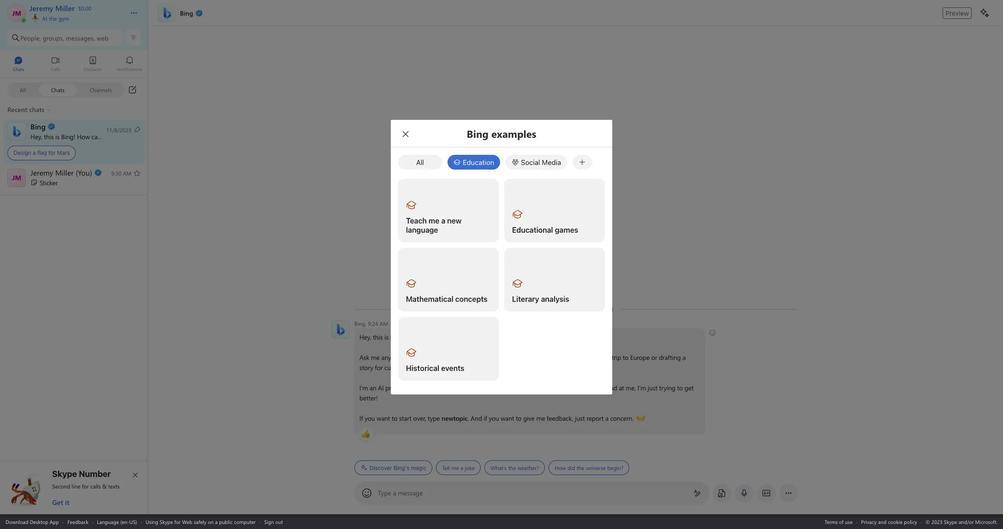 Task type: describe. For each thing, give the bounding box(es) containing it.
mathematical
[[406, 295, 453, 304]]

what's
[[490, 465, 507, 472]]

tell
[[442, 465, 450, 472]]

europe
[[630, 353, 650, 362]]

channels
[[90, 86, 112, 93]]

ai
[[378, 384, 384, 393]]

itinerary
[[564, 353, 586, 362]]

you inside the ask me any type of question, like finding vegan restaurants in cambridge, itinerary for your trip to europe or drafting a story for curious kids. in groups, remember to mention me with @bing. i'm an ai preview, so i'm still learning. sometimes i might say something weird. don't get mad at me, i'm just trying to get better! if you want to start over, type
[[365, 414, 375, 423]]

bing, 9:24 am
[[354, 320, 388, 328]]

help for hey, this is bing ! how can i help you today?
[[106, 132, 118, 141]]

message
[[398, 489, 423, 498]]

how did the universe begin?
[[555, 465, 624, 472]]

download desktop app link
[[6, 519, 59, 526]]

chats
[[51, 86, 65, 93]]

ask me any type of question, like finding vegan restaurants in cambridge, itinerary for your trip to europe or drafting a story for curious kids. in groups, remember to mention me with @bing. i'm an ai preview, so i'm still learning. sometimes i might say something weird. don't get mad at me, i'm just trying to get better! if you want to start over, type
[[359, 353, 695, 423]]

sticker button
[[0, 165, 148, 192]]

language (en-us) link
[[97, 519, 137, 526]]

i for hey, this is bing ! how can i help you today?
[[103, 132, 104, 141]]

us)
[[129, 519, 137, 526]]

design a flag for mars
[[13, 150, 70, 156]]

literary analysis
[[512, 295, 569, 304]]

1 i'm from the left
[[359, 384, 368, 393]]

an
[[370, 384, 376, 393]]

education
[[463, 158, 494, 167]]

can for hey, this is bing ! how can i help you today? (smileeyes)
[[421, 333, 431, 342]]

a right the report at the right bottom of page
[[605, 414, 609, 423]]

for inside the skype number element
[[82, 483, 89, 491]]

hey, this is bing ! how can i help you today?
[[30, 132, 152, 141]]

i inside the ask me any type of question, like finding vegan restaurants in cambridge, itinerary for your trip to europe or drafting a story for curious kids. in groups, remember to mention me with @bing. i'm an ai preview, so i'm still learning. sometimes i might say something weird. don't get mad at me, i'm just trying to get better! if you want to start over, type
[[496, 384, 498, 393]]

finding
[[452, 353, 471, 362]]

historical
[[406, 365, 439, 373]]

bing's
[[394, 465, 410, 472]]

a inside teach me a new language
[[441, 217, 445, 225]]

newtopic . and if you want to give me feedback, just report a concern.
[[442, 414, 635, 423]]

sometimes
[[464, 384, 495, 393]]

Type a message text field
[[378, 489, 686, 499]]

terms of use
[[825, 519, 853, 526]]

preview,
[[385, 384, 408, 393]]

2 horizontal spatial the
[[577, 465, 584, 472]]

language
[[406, 226, 438, 234]]

concern.
[[610, 414, 634, 423]]

how for hey, this is bing ! how can i help you today? (smileeyes)
[[407, 333, 419, 342]]

me for joke
[[451, 465, 459, 472]]

using
[[146, 519, 158, 526]]

bing for hey, this is bing ! how can i help you today?
[[61, 132, 74, 141]]

feedback link
[[67, 519, 88, 526]]

privacy
[[861, 519, 877, 526]]

question,
[[414, 353, 439, 362]]

(smileeyes)
[[482, 333, 512, 341]]

you inside hey, this is bing ! how can i help you today? (smileeyes)
[[449, 333, 460, 342]]

remember
[[449, 364, 478, 372]]

people, groups, messages, web button
[[7, 30, 122, 46]]

public
[[219, 519, 233, 526]]

sign out link
[[264, 519, 283, 526]]

i for hey, this is bing ! how can i help you today? (smileeyes)
[[432, 333, 434, 342]]

historical events
[[406, 365, 464, 373]]

skype number element
[[8, 470, 141, 508]]

what's the weather? button
[[484, 461, 545, 476]]

for right story on the left
[[375, 364, 383, 372]]

can for hey, this is bing ! how can i help you today?
[[91, 132, 101, 141]]

a right type
[[393, 489, 396, 498]]

1 vertical spatial all
[[416, 158, 424, 167]]

games
[[555, 226, 578, 234]]

hey, for hey, this is bing ! how can i help you today? (smileeyes)
[[359, 333, 371, 342]]

over,
[[413, 414, 426, 423]]

of inside the ask me any type of question, like finding vegan restaurants in cambridge, itinerary for your trip to europe or drafting a story for curious kids. in groups, remember to mention me with @bing. i'm an ai preview, so i'm still learning. sometimes i might say something weird. don't get mad at me, i'm just trying to get better! if you want to start over, type
[[407, 353, 412, 362]]

if
[[484, 414, 487, 423]]

groups, inside button
[[43, 33, 64, 42]]

begin?
[[607, 465, 624, 472]]

a inside the ask me any type of question, like finding vegan restaurants in cambridge, itinerary for your trip to europe or drafting a story for curious kids. in groups, remember to mention me with @bing. i'm an ai preview, so i'm still learning. sometimes i might say something weird. don't get mad at me, i'm just trying to get better! if you want to start over, type
[[683, 353, 686, 362]]

like
[[441, 353, 450, 362]]

something
[[528, 384, 558, 393]]

flag
[[37, 150, 47, 156]]

people, groups, messages, web
[[20, 33, 108, 42]]

analysis
[[541, 295, 569, 304]]

for right flag
[[48, 150, 56, 156]]

might
[[500, 384, 516, 393]]

texts
[[108, 483, 120, 491]]

for left your on the bottom right of page
[[588, 353, 596, 362]]

vegan
[[473, 353, 490, 362]]

it
[[65, 498, 69, 508]]

what's the weather?
[[490, 465, 539, 472]]

terms of use link
[[825, 519, 853, 526]]

using skype for web safely on a public computer
[[146, 519, 256, 526]]

restaurants
[[491, 353, 522, 362]]

me,
[[626, 384, 636, 393]]

so
[[410, 384, 416, 393]]

don't
[[578, 384, 592, 393]]

magic
[[411, 465, 427, 472]]

1 vertical spatial skype
[[160, 519, 173, 526]]

2 get from the left
[[685, 384, 694, 393]]

did
[[567, 465, 575, 472]]

1 horizontal spatial type
[[428, 414, 440, 423]]

if
[[359, 414, 363, 423]]

curious
[[384, 364, 404, 372]]

joke
[[465, 465, 475, 472]]

2 i'm from the left
[[418, 384, 426, 393]]

download desktop app
[[6, 519, 59, 526]]

a left flag
[[33, 150, 36, 156]]

&
[[102, 483, 107, 491]]

show more bing examples categories element
[[573, 155, 592, 170]]

number
[[79, 470, 111, 479]]

teach me a new language
[[406, 217, 464, 234]]

a right on
[[215, 519, 218, 526]]

cambridge,
[[530, 353, 562, 362]]

want inside the ask me any type of question, like finding vegan restaurants in cambridge, itinerary for your trip to europe or drafting a story for curious kids. in groups, remember to mention me with @bing. i'm an ai preview, so i'm still learning. sometimes i might say something weird. don't get mad at me, i'm just trying to get better! if you want to start over, type
[[377, 414, 390, 423]]

privacy and cookie policy link
[[861, 519, 917, 526]]



Task type: vqa. For each thing, say whether or not it's contained in the screenshot.
GAMES
yes



Task type: locate. For each thing, give the bounding box(es) containing it.
0 horizontal spatial how
[[77, 132, 90, 141]]

! inside hey, this is bing ! how can i help you today? (smileeyes)
[[403, 333, 405, 342]]

events
[[441, 365, 464, 373]]

0 vertical spatial can
[[91, 132, 101, 141]]

social media
[[521, 158, 561, 167]]

and
[[471, 414, 482, 423]]

sign out
[[264, 519, 283, 526]]

0 vertical spatial skype
[[52, 470, 77, 479]]

today? for hey, this is bing ! how can i help you today?
[[132, 132, 150, 141]]

a right drafting
[[683, 353, 686, 362]]

in
[[523, 353, 529, 362]]

to left give
[[516, 414, 522, 423]]

is
[[55, 132, 60, 141], [384, 333, 389, 342]]

how up question,
[[407, 333, 419, 342]]

new
[[447, 217, 462, 225]]

2 horizontal spatial i
[[496, 384, 498, 393]]

1 horizontal spatial today?
[[461, 333, 479, 342]]

better!
[[359, 394, 378, 403]]

1 horizontal spatial groups,
[[427, 364, 448, 372]]

! up sticker button
[[74, 132, 75, 141]]

at
[[619, 384, 624, 393]]

1 horizontal spatial how
[[407, 333, 419, 342]]

download
[[6, 519, 28, 526]]

me inside button
[[451, 465, 459, 472]]

gym
[[58, 15, 69, 22]]

to
[[623, 353, 629, 362], [480, 364, 485, 372], [677, 384, 683, 393], [392, 414, 397, 423], [516, 414, 522, 423]]

0 horizontal spatial !
[[74, 132, 75, 141]]

educational games
[[512, 226, 578, 234]]

how inside hey, this is bing ! how can i help you today? (smileeyes)
[[407, 333, 419, 342]]

desktop
[[30, 519, 48, 526]]

1 horizontal spatial is
[[384, 333, 389, 342]]

weather?
[[517, 465, 539, 472]]

this for hey, this is bing ! how can i help you today? (smileeyes)
[[373, 333, 383, 342]]

0 horizontal spatial help
[[106, 132, 118, 141]]

me inside teach me a new language
[[429, 217, 439, 225]]

1 horizontal spatial this
[[373, 333, 383, 342]]

how left the did
[[555, 465, 566, 472]]

your
[[598, 353, 610, 362]]

how up sticker button
[[77, 132, 90, 141]]

3 i'm from the left
[[638, 384, 646, 393]]

a left the joke
[[461, 465, 463, 472]]

how for hey, this is bing ! how can i help you today?
[[77, 132, 90, 141]]

can inside hey, this is bing ! how can i help you today? (smileeyes)
[[421, 333, 431, 342]]

the right at
[[49, 15, 57, 22]]

today? inside hey, this is bing ! how can i help you today? (smileeyes)
[[461, 333, 479, 342]]

1 vertical spatial can
[[421, 333, 431, 342]]

use
[[845, 519, 853, 526]]

! for hey, this is bing ! how can i help you today? (smileeyes)
[[403, 333, 405, 342]]

cookie
[[888, 519, 903, 526]]

social
[[521, 158, 540, 167]]

teach
[[406, 217, 427, 225]]

bing inside hey, this is bing ! how can i help you today? (smileeyes)
[[390, 333, 403, 342]]

type a message
[[378, 489, 423, 498]]

is up mars
[[55, 132, 60, 141]]

! up the curious
[[403, 333, 405, 342]]

sign
[[264, 519, 274, 526]]

0 horizontal spatial all
[[20, 86, 26, 93]]

2 want from the left
[[501, 414, 514, 423]]

me left with
[[512, 364, 521, 372]]

bing for hey, this is bing ! how can i help you today? (smileeyes)
[[390, 333, 403, 342]]

help for hey, this is bing ! how can i help you today? (smileeyes)
[[436, 333, 448, 342]]

this
[[44, 132, 54, 141], [373, 333, 383, 342]]

.
[[468, 414, 469, 423]]

0 horizontal spatial the
[[49, 15, 57, 22]]

hey, for hey, this is bing ! how can i help you today?
[[30, 132, 42, 141]]

a inside button
[[461, 465, 463, 472]]

to right "trip"
[[623, 353, 629, 362]]

0 vertical spatial all
[[20, 86, 26, 93]]

me
[[429, 217, 439, 225], [371, 353, 380, 362], [512, 364, 521, 372], [536, 414, 545, 423], [451, 465, 459, 472]]

today? for hey, this is bing ! how can i help you today? (smileeyes)
[[461, 333, 479, 342]]

hey, down bing,
[[359, 333, 371, 342]]

1 horizontal spatial help
[[436, 333, 448, 342]]

want left give
[[501, 414, 514, 423]]

0 horizontal spatial hey,
[[30, 132, 42, 141]]

2 vertical spatial how
[[555, 465, 566, 472]]

0 vertical spatial groups,
[[43, 33, 64, 42]]

or
[[651, 353, 657, 362]]

weird.
[[559, 384, 576, 393]]

to right trying
[[677, 384, 683, 393]]

9:24
[[368, 320, 378, 328]]

i'm right the so
[[418, 384, 426, 393]]

1 vertical spatial just
[[575, 414, 585, 423]]

bing up "any"
[[390, 333, 403, 342]]

get left mad
[[594, 384, 603, 393]]

messages,
[[66, 33, 95, 42]]

0 horizontal spatial groups,
[[43, 33, 64, 42]]

hey, this is bing ! how can i help you today? (smileeyes)
[[359, 333, 512, 342]]

a left new
[[441, 217, 445, 225]]

line
[[72, 483, 80, 491]]

me right give
[[536, 414, 545, 423]]

for left web
[[174, 519, 181, 526]]

1 vertical spatial how
[[407, 333, 419, 342]]

0 horizontal spatial just
[[575, 414, 585, 423]]

me up language
[[429, 217, 439, 225]]

0 horizontal spatial of
[[407, 353, 412, 362]]

0 horizontal spatial this
[[44, 132, 54, 141]]

safely
[[194, 519, 206, 526]]

i inside hey, this is bing ! how can i help you today? (smileeyes)
[[432, 333, 434, 342]]

1 vertical spatial this
[[373, 333, 383, 342]]

! for hey, this is bing ! how can i help you today?
[[74, 132, 75, 141]]

1 horizontal spatial get
[[685, 384, 694, 393]]

of
[[407, 353, 412, 362], [839, 519, 844, 526]]

bing up mars
[[61, 132, 74, 141]]

language (en-us)
[[97, 519, 137, 526]]

how
[[77, 132, 90, 141], [407, 333, 419, 342], [555, 465, 566, 472]]

me for type
[[371, 353, 380, 362]]

0 horizontal spatial i'm
[[359, 384, 368, 393]]

feedback
[[67, 519, 88, 526]]

newtopic
[[442, 414, 468, 423]]

0 vertical spatial i
[[103, 132, 104, 141]]

0 vertical spatial help
[[106, 132, 118, 141]]

(openhands)
[[636, 414, 671, 423]]

i'm left the an
[[359, 384, 368, 393]]

web
[[182, 519, 192, 526]]

is for hey, this is bing ! how can i help you today?
[[55, 132, 60, 141]]

how inside button
[[555, 465, 566, 472]]

1 vertical spatial hey,
[[359, 333, 371, 342]]

me left "any"
[[371, 353, 380, 362]]

this inside hey, this is bing ! how can i help you today? (smileeyes)
[[373, 333, 383, 342]]

1 horizontal spatial just
[[648, 384, 658, 393]]

type
[[393, 353, 405, 362], [428, 414, 440, 423]]

skype number
[[52, 470, 111, 479]]

get right trying
[[685, 384, 694, 393]]

get it
[[52, 498, 69, 508]]

to left start
[[392, 414, 397, 423]]

1 horizontal spatial of
[[839, 519, 844, 526]]

1 vertical spatial groups,
[[427, 364, 448, 372]]

0 vertical spatial bing
[[61, 132, 74, 141]]

kids.
[[406, 364, 418, 372]]

just left the report at the right bottom of page
[[575, 414, 585, 423]]

how did the universe begin? button
[[549, 461, 630, 476]]

preview
[[946, 9, 969, 17]]

this down 9:24
[[373, 333, 383, 342]]

1 want from the left
[[377, 414, 390, 423]]

hey, inside hey, this is bing ! how can i help you today? (smileeyes)
[[359, 333, 371, 342]]

2 vertical spatial i
[[496, 384, 498, 393]]

type up the curious
[[393, 353, 405, 362]]

out
[[275, 519, 283, 526]]

groups, inside the ask me any type of question, like finding vegan restaurants in cambridge, itinerary for your trip to europe or drafting a story for curious kids. in groups, remember to mention me with @bing. i'm an ai preview, so i'm still learning. sometimes i might say something weird. don't get mad at me, i'm just trying to get better! if you want to start over, type
[[427, 364, 448, 372]]

1 horizontal spatial i'm
[[418, 384, 426, 393]]

is for hey, this is bing ! how can i help you today? (smileeyes)
[[384, 333, 389, 342]]

1 vertical spatial of
[[839, 519, 844, 526]]

1 vertical spatial help
[[436, 333, 448, 342]]

0 vertical spatial just
[[648, 384, 658, 393]]

mad
[[605, 384, 617, 393]]

type right the over,
[[428, 414, 440, 423]]

1 vertical spatial today?
[[461, 333, 479, 342]]

0 horizontal spatial want
[[377, 414, 390, 423]]

2 horizontal spatial i'm
[[638, 384, 646, 393]]

ask
[[359, 353, 369, 362]]

0 horizontal spatial bing
[[61, 132, 74, 141]]

concepts
[[455, 295, 488, 304]]

the for what's
[[508, 465, 516, 472]]

is down am at the bottom left of the page
[[384, 333, 389, 342]]

am
[[380, 320, 388, 328]]

0 horizontal spatial i
[[103, 132, 104, 141]]

in
[[420, 364, 425, 372]]

1 get from the left
[[594, 384, 603, 393]]

1 vertical spatial i
[[432, 333, 434, 342]]

sticker
[[40, 178, 58, 187]]

this for hey, this is bing ! how can i help you today?
[[44, 132, 54, 141]]

tell me a joke button
[[436, 461, 481, 476]]

want left start
[[377, 414, 390, 423]]

this up flag
[[44, 132, 54, 141]]

groups, down at the gym
[[43, 33, 64, 42]]

0 horizontal spatial type
[[393, 353, 405, 362]]

1 horizontal spatial hey,
[[359, 333, 371, 342]]

2 horizontal spatial how
[[555, 465, 566, 472]]

1 vertical spatial !
[[403, 333, 405, 342]]

feedback,
[[547, 414, 573, 423]]

1 horizontal spatial !
[[403, 333, 405, 342]]

at
[[42, 15, 48, 22]]

1 horizontal spatial all
[[416, 158, 424, 167]]

me for new
[[429, 217, 439, 225]]

1 vertical spatial is
[[384, 333, 389, 342]]

1 vertical spatial bing
[[390, 333, 403, 342]]

skype up "second"
[[52, 470, 77, 479]]

learning.
[[439, 384, 462, 393]]

skype right using
[[160, 519, 173, 526]]

just left trying
[[648, 384, 658, 393]]

1 horizontal spatial bing
[[390, 333, 403, 342]]

0 vertical spatial hey,
[[30, 132, 42, 141]]

1 vertical spatial type
[[428, 414, 440, 423]]

0 horizontal spatial is
[[55, 132, 60, 141]]

i
[[103, 132, 104, 141], [432, 333, 434, 342], [496, 384, 498, 393]]

1 horizontal spatial the
[[508, 465, 516, 472]]

0 horizontal spatial can
[[91, 132, 101, 141]]

hey, up design a flag for mars
[[30, 132, 42, 141]]

of left use
[[839, 519, 844, 526]]

calls
[[90, 483, 101, 491]]

i'm right me,
[[638, 384, 646, 393]]

me right tell
[[451, 465, 459, 472]]

1 horizontal spatial want
[[501, 414, 514, 423]]

just inside the ask me any type of question, like finding vegan restaurants in cambridge, itinerary for your trip to europe or drafting a story for curious kids. in groups, remember to mention me with @bing. i'm an ai preview, so i'm still learning. sometimes i might say something weird. don't get mad at me, i'm just trying to get better! if you want to start over, type
[[648, 384, 658, 393]]

(en-
[[120, 519, 129, 526]]

0 vertical spatial is
[[55, 132, 60, 141]]

0 vertical spatial today?
[[132, 132, 150, 141]]

the for at
[[49, 15, 57, 22]]

app
[[50, 519, 59, 526]]

0 horizontal spatial today?
[[132, 132, 150, 141]]

any
[[381, 353, 391, 362]]

0 vertical spatial of
[[407, 353, 412, 362]]

1 horizontal spatial can
[[421, 333, 431, 342]]

of up the kids. in the bottom of the page
[[407, 353, 412, 362]]

to down vegan on the bottom left
[[480, 364, 485, 372]]

tab list
[[0, 52, 148, 78]]

get
[[52, 498, 63, 508]]

computer
[[234, 519, 256, 526]]

1 horizontal spatial skype
[[160, 519, 173, 526]]

give
[[523, 414, 535, 423]]

0 vertical spatial this
[[44, 132, 54, 141]]

at the gym button
[[30, 13, 121, 22]]

0 horizontal spatial skype
[[52, 470, 77, 479]]

help inside hey, this is bing ! how can i help you today? (smileeyes)
[[436, 333, 448, 342]]

for right line
[[82, 483, 89, 491]]

design
[[13, 150, 31, 156]]

0 vertical spatial type
[[393, 353, 405, 362]]

is inside hey, this is bing ! how can i help you today? (smileeyes)
[[384, 333, 389, 342]]

!
[[74, 132, 75, 141], [403, 333, 405, 342]]

0 vertical spatial !
[[74, 132, 75, 141]]

1 horizontal spatial i
[[432, 333, 434, 342]]

still
[[428, 384, 437, 393]]

0 vertical spatial how
[[77, 132, 90, 141]]

tell me a joke
[[442, 465, 475, 472]]

the right the did
[[577, 465, 584, 472]]

0 horizontal spatial get
[[594, 384, 603, 393]]

@bing.
[[536, 364, 556, 372]]

groups,
[[43, 33, 64, 42], [427, 364, 448, 372]]

language
[[97, 519, 119, 526]]

the right what's on the bottom of page
[[508, 465, 516, 472]]

groups, down "like"
[[427, 364, 448, 372]]

trip
[[612, 353, 621, 362]]



